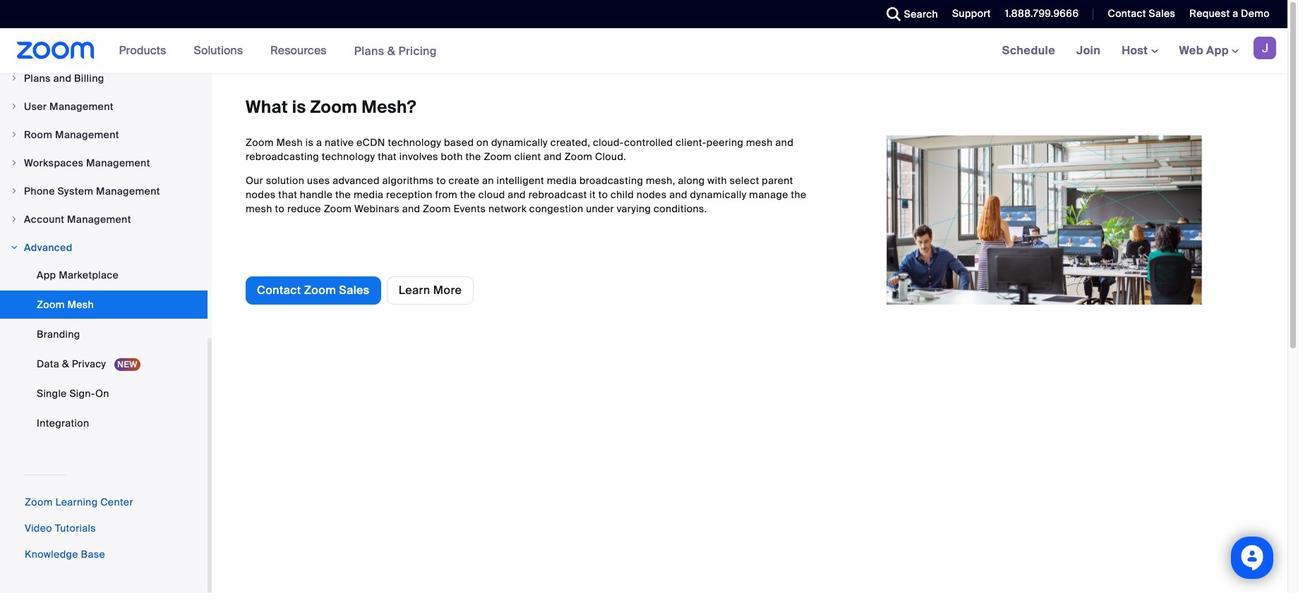 Task type: vqa. For each thing, say whether or not it's contained in the screenshot.
User at the left top of page
yes



Task type: describe. For each thing, give the bounding box(es) containing it.
& for plans
[[387, 43, 396, 58]]

on
[[95, 388, 109, 400]]

on
[[477, 136, 489, 149]]

resources button
[[270, 28, 333, 73]]

plans and billing
[[24, 72, 104, 85]]

account management menu item
[[0, 206, 208, 233]]

contact for contact sales
[[1108, 7, 1147, 20]]

0 vertical spatial media
[[547, 174, 577, 187]]

1.888.799.9666
[[1005, 7, 1079, 20]]

more
[[433, 283, 462, 298]]

and up parent
[[776, 136, 794, 149]]

uses
[[307, 174, 330, 187]]

1 vertical spatial to
[[599, 189, 608, 201]]

1 vertical spatial media
[[354, 189, 384, 201]]

single
[[37, 388, 67, 400]]

zoom inside advanced menu
[[37, 299, 65, 311]]

mesh,
[[646, 174, 676, 187]]

web app button
[[1180, 43, 1239, 58]]

our
[[246, 174, 263, 187]]

tutorials
[[55, 522, 96, 535]]

billing
[[74, 72, 104, 85]]

& for data
[[62, 358, 69, 371]]

learn
[[399, 283, 430, 298]]

profile picture image
[[1254, 37, 1277, 59]]

center
[[100, 496, 133, 509]]

contact for contact zoom sales
[[257, 283, 301, 298]]

schedule
[[1002, 43, 1056, 58]]

cloud.
[[595, 150, 626, 163]]

right image for phone
[[10, 187, 18, 196]]

reception
[[386, 189, 433, 201]]

meetings navigation
[[992, 28, 1288, 74]]

branding
[[37, 328, 80, 341]]

the inside the zoom mesh is a native ecdn technology based on dynamically created, cloud-controlled client-peering mesh and rebroadcasting technology that involves both the zoom client and zoom cloud.
[[466, 150, 481, 163]]

zoom logo image
[[17, 42, 94, 59]]

0 horizontal spatial to
[[275, 203, 285, 215]]

advanced
[[24, 241, 72, 254]]

right image for plans
[[10, 74, 18, 83]]

workspaces management
[[24, 157, 150, 169]]

client-
[[676, 136, 707, 149]]

events
[[454, 203, 486, 215]]

web
[[1180, 43, 1204, 58]]

1 nodes from the left
[[246, 189, 276, 201]]

zoom mesh is a native ecdn technology based on dynamically created, cloud-controlled client-peering mesh and rebroadcasting technology that involves both the zoom client and zoom cloud.
[[246, 136, 794, 163]]

host
[[1122, 43, 1151, 58]]

management for room management
[[55, 129, 119, 141]]

advanced
[[333, 174, 380, 187]]

both
[[441, 150, 463, 163]]

1 horizontal spatial a
[[1233, 7, 1239, 20]]

rebroadcast
[[529, 189, 587, 201]]

knowledge base link
[[25, 549, 105, 561]]

plans and billing menu item
[[0, 65, 208, 92]]

learn more link
[[387, 277, 474, 305]]

cloud-
[[593, 136, 624, 149]]

cloud
[[479, 189, 505, 201]]

integration link
[[0, 410, 208, 438]]

host button
[[1122, 43, 1158, 58]]

plans for plans and billing
[[24, 72, 51, 85]]

account
[[24, 213, 64, 226]]

right image for account
[[10, 215, 18, 224]]

video
[[25, 522, 52, 535]]

dynamically inside the zoom mesh is a native ecdn technology based on dynamically created, cloud-controlled client-peering mesh and rebroadcasting technology that involves both the zoom client and zoom cloud.
[[491, 136, 548, 149]]

web app
[[1180, 43, 1229, 58]]

and down "reception"
[[402, 203, 420, 215]]

knowledge base
[[25, 549, 105, 561]]

right image for user
[[10, 102, 18, 111]]

contact zoom sales link
[[246, 277, 381, 305]]

mesh inside the zoom mesh is a native ecdn technology based on dynamically created, cloud-controlled client-peering mesh and rebroadcasting technology that involves both the zoom client and zoom cloud.
[[746, 136, 773, 149]]

zoom learning center link
[[25, 496, 133, 509]]

right image for room
[[10, 131, 18, 139]]

solution
[[266, 174, 305, 187]]

native
[[325, 136, 354, 149]]

rebroadcasting
[[246, 150, 319, 163]]

management down workspaces management menu item
[[96, 185, 160, 198]]

demo
[[1241, 7, 1270, 20]]

varying
[[617, 203, 651, 215]]

schedule link
[[992, 28, 1066, 73]]

parent
[[762, 174, 793, 187]]

dynamically inside our solution uses advanced algorithms to create an intelligent media broadcasting mesh, along with select parent nodes that handle the media reception from the cloud and rebroadcast it to child nodes and dynamically manage the mesh to reduce zoom webinars and zoom events network congestion under varying conditions.
[[690, 189, 747, 201]]

workspaces management menu item
[[0, 150, 208, 177]]

zoom mesh
[[37, 299, 94, 311]]

controlled
[[624, 136, 673, 149]]

an
[[482, 174, 494, 187]]

network
[[489, 203, 527, 215]]

webinars
[[354, 203, 400, 215]]

broadcasting
[[580, 174, 643, 187]]

involves
[[399, 150, 438, 163]]

based
[[444, 136, 474, 149]]

app marketplace
[[37, 269, 119, 282]]

the down parent
[[791, 189, 807, 201]]

created,
[[551, 136, 590, 149]]

resources
[[270, 43, 327, 58]]

and inside menu item
[[53, 72, 72, 85]]

it
[[590, 189, 596, 201]]

0 vertical spatial to
[[437, 174, 446, 187]]

app inside advanced menu
[[37, 269, 56, 282]]

client
[[515, 150, 541, 163]]

mesh for zoom mesh
[[67, 299, 94, 311]]

knowledge
[[25, 549, 78, 561]]

from
[[435, 189, 458, 201]]



Task type: locate. For each thing, give the bounding box(es) containing it.
plans for plans & pricing
[[354, 43, 384, 58]]

0 horizontal spatial mesh
[[67, 299, 94, 311]]

mesh
[[276, 136, 303, 149], [67, 299, 94, 311]]

mesh down our
[[246, 203, 272, 215]]

& inside advanced menu
[[62, 358, 69, 371]]

management inside 'menu item'
[[55, 129, 119, 141]]

1 vertical spatial app
[[37, 269, 56, 282]]

&
[[387, 43, 396, 58], [62, 358, 69, 371]]

is inside the zoom mesh is a native ecdn technology based on dynamically created, cloud-controlled client-peering mesh and rebroadcasting technology that involves both the zoom client and zoom cloud.
[[306, 136, 314, 149]]

right image left room
[[10, 131, 18, 139]]

congestion
[[529, 203, 584, 215]]

is left native
[[306, 136, 314, 149]]

a left native
[[316, 136, 322, 149]]

plans inside 'product information' 'navigation'
[[354, 43, 384, 58]]

plans left pricing
[[354, 43, 384, 58]]

contact sales link
[[1098, 0, 1179, 28], [1108, 7, 1176, 20]]

mesh?
[[362, 96, 416, 118]]

to left reduce
[[275, 203, 285, 215]]

mesh inside zoom mesh link
[[67, 299, 94, 311]]

single sign-on link
[[0, 380, 208, 408]]

nodes
[[246, 189, 276, 201], [637, 189, 667, 201]]

1 horizontal spatial to
[[437, 174, 446, 187]]

0 horizontal spatial dynamically
[[491, 136, 548, 149]]

dynamically up client
[[491, 136, 548, 149]]

sales left "learn" on the left of page
[[339, 283, 370, 298]]

request a demo
[[1190, 7, 1270, 20]]

management up workspaces management
[[55, 129, 119, 141]]

2 right image from the top
[[10, 131, 18, 139]]

sales
[[1149, 7, 1176, 20], [339, 283, 370, 298]]

0 vertical spatial dynamically
[[491, 136, 548, 149]]

1 horizontal spatial technology
[[388, 136, 441, 149]]

advanced menu
[[0, 261, 208, 439]]

0 vertical spatial sales
[[1149, 7, 1176, 20]]

app
[[1207, 43, 1229, 58], [37, 269, 56, 282]]

mesh up rebroadcasting
[[276, 136, 303, 149]]

0 horizontal spatial nodes
[[246, 189, 276, 201]]

right image inside workspaces management menu item
[[10, 159, 18, 167]]

right image inside room management 'menu item'
[[10, 131, 18, 139]]

0 vertical spatial technology
[[388, 136, 441, 149]]

is right what
[[292, 96, 306, 118]]

marketplace
[[59, 269, 119, 282]]

search button
[[876, 0, 942, 28]]

1 vertical spatial mesh
[[246, 203, 272, 215]]

1 horizontal spatial &
[[387, 43, 396, 58]]

mesh inside our solution uses advanced algorithms to create an intelligent media broadcasting mesh, along with select parent nodes that handle the media reception from the cloud and rebroadcast it to child nodes and dynamically manage the mesh to reduce zoom webinars and zoom events network congestion under varying conditions.
[[246, 203, 272, 215]]

plans & pricing
[[354, 43, 437, 58]]

our solution uses advanced algorithms to create an intelligent media broadcasting mesh, along with select parent nodes that handle the media reception from the cloud and rebroadcast it to child nodes and dynamically manage the mesh to reduce zoom webinars and zoom events network congestion under varying conditions.
[[246, 174, 807, 215]]

mesh for zoom mesh is a native ecdn technology based on dynamically created, cloud-controlled client-peering mesh and rebroadcasting technology that involves both the zoom client and zoom cloud.
[[276, 136, 303, 149]]

that down ecdn
[[378, 150, 397, 163]]

join
[[1077, 43, 1101, 58]]

right image left phone
[[10, 187, 18, 196]]

management up phone system management menu item
[[86, 157, 150, 169]]

app inside meetings navigation
[[1207, 43, 1229, 58]]

1 vertical spatial a
[[316, 136, 322, 149]]

with
[[708, 174, 727, 187]]

0 horizontal spatial sales
[[339, 283, 370, 298]]

0 horizontal spatial plans
[[24, 72, 51, 85]]

and
[[53, 72, 72, 85], [776, 136, 794, 149], [544, 150, 562, 163], [508, 189, 526, 201], [669, 189, 688, 201], [402, 203, 420, 215]]

2 nodes from the left
[[637, 189, 667, 201]]

algorithms
[[382, 174, 434, 187]]

right image for workspaces
[[10, 159, 18, 167]]

system
[[57, 185, 93, 198]]

the down the on
[[466, 150, 481, 163]]

what
[[246, 96, 288, 118]]

management for workspaces management
[[86, 157, 150, 169]]

management
[[49, 100, 114, 113], [55, 129, 119, 141], [86, 157, 150, 169], [96, 185, 160, 198], [67, 213, 131, 226]]

1 vertical spatial dynamically
[[690, 189, 747, 201]]

1 vertical spatial plans
[[24, 72, 51, 85]]

0 vertical spatial app
[[1207, 43, 1229, 58]]

data
[[37, 358, 59, 371]]

0 vertical spatial is
[[292, 96, 306, 118]]

0 vertical spatial mesh
[[746, 136, 773, 149]]

4 right image from the top
[[10, 187, 18, 196]]

select
[[730, 174, 759, 187]]

sales up host dropdown button
[[1149, 7, 1176, 20]]

0 horizontal spatial that
[[278, 189, 297, 201]]

3 right image from the top
[[10, 159, 18, 167]]

1 right image from the top
[[10, 74, 18, 83]]

advanced menu item
[[0, 234, 208, 261]]

mesh inside the zoom mesh is a native ecdn technology based on dynamically created, cloud-controlled client-peering mesh and rebroadcasting technology that involves both the zoom client and zoom cloud.
[[276, 136, 303, 149]]

banner
[[0, 28, 1288, 74]]

data & privacy
[[37, 358, 109, 371]]

zoom mesh link
[[0, 291, 208, 319]]

under
[[586, 203, 614, 215]]

& right data
[[62, 358, 69, 371]]

request
[[1190, 7, 1230, 20]]

conditions.
[[654, 203, 707, 215]]

privacy
[[72, 358, 106, 371]]

nodes down our
[[246, 189, 276, 201]]

products
[[119, 43, 166, 58]]

plans
[[354, 43, 384, 58], [24, 72, 51, 85]]

1 horizontal spatial media
[[547, 174, 577, 187]]

1 horizontal spatial plans
[[354, 43, 384, 58]]

right image inside phone system management menu item
[[10, 187, 18, 196]]

a
[[1233, 7, 1239, 20], [316, 136, 322, 149]]

and down intelligent
[[508, 189, 526, 201]]

1 horizontal spatial contact
[[1108, 7, 1147, 20]]

user management
[[24, 100, 114, 113]]

management for account management
[[67, 213, 131, 226]]

mesh down app marketplace
[[67, 299, 94, 311]]

0 horizontal spatial &
[[62, 358, 69, 371]]

0 horizontal spatial media
[[354, 189, 384, 201]]

room
[[24, 129, 53, 141]]

admin menu menu
[[0, 65, 208, 441]]

plans up user
[[24, 72, 51, 85]]

app down the advanced
[[37, 269, 56, 282]]

that inside the zoom mesh is a native ecdn technology based on dynamically created, cloud-controlled client-peering mesh and rebroadcasting technology that involves both the zoom client and zoom cloud.
[[378, 150, 397, 163]]

along
[[678, 174, 705, 187]]

and up conditions. at the right
[[669, 189, 688, 201]]

1 right image from the top
[[10, 102, 18, 111]]

video tutorials link
[[25, 522, 96, 535]]

mesh
[[746, 136, 773, 149], [246, 203, 272, 215]]

media up rebroadcast
[[547, 174, 577, 187]]

1.888.799.9666 button
[[995, 0, 1083, 28], [1005, 7, 1079, 20]]

1 vertical spatial contact
[[257, 283, 301, 298]]

request a demo link
[[1179, 0, 1288, 28], [1190, 7, 1270, 20]]

0 vertical spatial a
[[1233, 7, 1239, 20]]

manage
[[749, 189, 788, 201]]

technology up the involves
[[388, 136, 441, 149]]

2 horizontal spatial to
[[599, 189, 608, 201]]

room management menu item
[[0, 121, 208, 148]]

1 horizontal spatial mesh
[[746, 136, 773, 149]]

1 vertical spatial mesh
[[67, 299, 94, 311]]

account management
[[24, 213, 131, 226]]

products button
[[119, 28, 173, 73]]

to right the it at top left
[[599, 189, 608, 201]]

integration
[[37, 417, 89, 430]]

0 vertical spatial plans
[[354, 43, 384, 58]]

right image inside account management 'menu item'
[[10, 215, 18, 224]]

ecdn
[[357, 136, 385, 149]]

that inside our solution uses advanced algorithms to create an intelligent media broadcasting mesh, along with select parent nodes that handle the media reception from the cloud and rebroadcast it to child nodes and dynamically manage the mesh to reduce zoom webinars and zoom events network congestion under varying conditions.
[[278, 189, 297, 201]]

create
[[449, 174, 480, 187]]

plans inside menu item
[[24, 72, 51, 85]]

that down "solution"
[[278, 189, 297, 201]]

phone system management menu item
[[0, 178, 208, 205]]

right image inside plans and billing menu item
[[10, 74, 18, 83]]

dynamically down with
[[690, 189, 747, 201]]

user management menu item
[[0, 93, 208, 120]]

right image
[[10, 74, 18, 83], [10, 215, 18, 224]]

right image left workspaces
[[10, 159, 18, 167]]

& left pricing
[[387, 43, 396, 58]]

video tutorials
[[25, 522, 96, 535]]

handle
[[300, 189, 333, 201]]

0 vertical spatial right image
[[10, 74, 18, 83]]

branding link
[[0, 321, 208, 349]]

management down billing
[[49, 100, 114, 113]]

1 vertical spatial right image
[[10, 215, 18, 224]]

app right web
[[1207, 43, 1229, 58]]

2 right image from the top
[[10, 215, 18, 224]]

nodes down mesh,
[[637, 189, 667, 201]]

user
[[24, 100, 47, 113]]

workspaces
[[24, 157, 84, 169]]

peering
[[707, 136, 744, 149]]

what is zoom mesh?
[[246, 96, 416, 118]]

right image left user
[[10, 102, 18, 111]]

right image inside advanced menu item
[[10, 244, 18, 252]]

search
[[904, 8, 938, 20]]

right image left account
[[10, 215, 18, 224]]

and down created,
[[544, 150, 562, 163]]

phone
[[24, 185, 55, 198]]

1 horizontal spatial sales
[[1149, 7, 1176, 20]]

1 vertical spatial is
[[306, 136, 314, 149]]

management for user management
[[49, 100, 114, 113]]

5 right image from the top
[[10, 244, 18, 252]]

1 horizontal spatial app
[[1207, 43, 1229, 58]]

0 vertical spatial that
[[378, 150, 397, 163]]

technology down native
[[322, 150, 375, 163]]

app marketplace link
[[0, 261, 208, 289]]

& inside 'product information' 'navigation'
[[387, 43, 396, 58]]

right image left the advanced
[[10, 244, 18, 252]]

0 horizontal spatial technology
[[322, 150, 375, 163]]

contact sales
[[1108, 7, 1176, 20]]

2 vertical spatial to
[[275, 203, 285, 215]]

learn more
[[399, 283, 462, 298]]

media up the webinars
[[354, 189, 384, 201]]

right image
[[10, 102, 18, 111], [10, 131, 18, 139], [10, 159, 18, 167], [10, 187, 18, 196], [10, 244, 18, 252]]

right image inside user management menu item
[[10, 102, 18, 111]]

1 horizontal spatial dynamically
[[690, 189, 747, 201]]

phone system management
[[24, 185, 160, 198]]

the
[[466, 150, 481, 163], [335, 189, 351, 201], [460, 189, 476, 201], [791, 189, 807, 201]]

1 horizontal spatial mesh
[[276, 136, 303, 149]]

data & privacy link
[[0, 350, 208, 378]]

room management
[[24, 129, 119, 141]]

reduce
[[287, 203, 321, 215]]

learning
[[55, 496, 98, 509]]

1 vertical spatial &
[[62, 358, 69, 371]]

right image left plans and billing
[[10, 74, 18, 83]]

mesh right "peering"
[[746, 136, 773, 149]]

1 horizontal spatial that
[[378, 150, 397, 163]]

sign-
[[69, 388, 95, 400]]

a inside the zoom mesh is a native ecdn technology based on dynamically created, cloud-controlled client-peering mesh and rebroadcasting technology that involves both the zoom client and zoom cloud.
[[316, 136, 322, 149]]

to
[[437, 174, 446, 187], [599, 189, 608, 201], [275, 203, 285, 215]]

0 vertical spatial contact
[[1108, 7, 1147, 20]]

0 horizontal spatial app
[[37, 269, 56, 282]]

the down advanced
[[335, 189, 351, 201]]

0 horizontal spatial mesh
[[246, 203, 272, 215]]

0 vertical spatial &
[[387, 43, 396, 58]]

management down phone system management menu item
[[67, 213, 131, 226]]

join link
[[1066, 28, 1111, 73]]

banner containing products
[[0, 28, 1288, 74]]

1 vertical spatial technology
[[322, 150, 375, 163]]

1 horizontal spatial nodes
[[637, 189, 667, 201]]

0 horizontal spatial contact
[[257, 283, 301, 298]]

1 vertical spatial sales
[[339, 283, 370, 298]]

1 vertical spatial that
[[278, 189, 297, 201]]

technology
[[388, 136, 441, 149], [322, 150, 375, 163]]

product information navigation
[[108, 28, 448, 74]]

to up from
[[437, 174, 446, 187]]

0 horizontal spatial a
[[316, 136, 322, 149]]

contact
[[1108, 7, 1147, 20], [257, 283, 301, 298]]

0 vertical spatial mesh
[[276, 136, 303, 149]]

a left demo
[[1233, 7, 1239, 20]]

management inside 'menu item'
[[67, 213, 131, 226]]

child
[[611, 189, 634, 201]]

and left billing
[[53, 72, 72, 85]]

the up the events
[[460, 189, 476, 201]]



